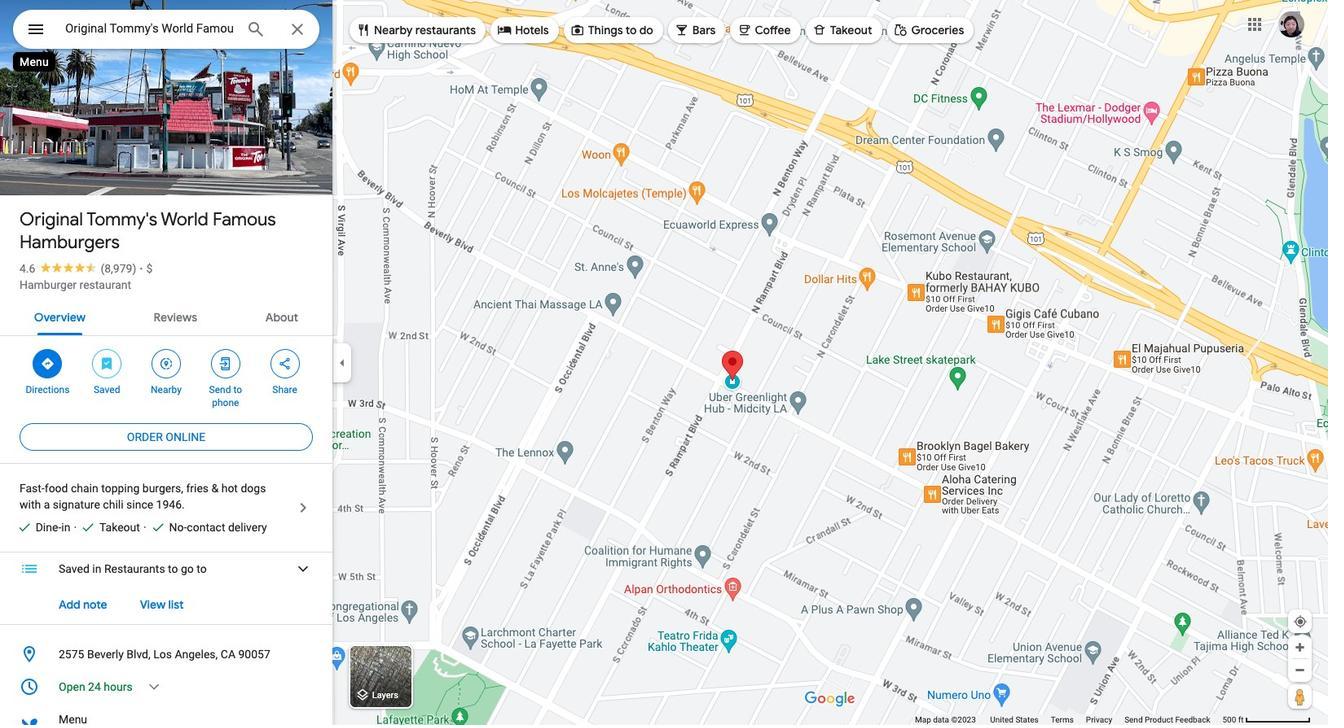 Task type: describe. For each thing, give the bounding box(es) containing it.

[[893, 21, 908, 39]]

restaurant
[[79, 279, 131, 292]]

2575
[[59, 649, 84, 662]]

collapse side panel image
[[333, 354, 351, 372]]

actions for original tommy's world famous hamburgers region
[[0, 336, 332, 418]]

map data ©2023
[[915, 716, 978, 725]]

original tommy's world famous hamburgers main content
[[0, 0, 332, 726]]

saved for saved in restaurants to go to
[[59, 563, 89, 576]]


[[40, 355, 55, 373]]

dogs
[[241, 482, 266, 495]]

groceries
[[911, 23, 964, 37]]

has no-contact delivery group
[[143, 520, 267, 536]]

layers
[[372, 691, 398, 702]]

hamburgers
[[20, 231, 120, 254]]

saved in restaurants to go to image
[[20, 560, 39, 579]]

4.6
[[20, 262, 35, 275]]

500 ft button
[[1222, 716, 1311, 725]]

send for send product feedback
[[1124, 716, 1143, 725]]

united states button
[[990, 715, 1039, 726]]

show your location image
[[1293, 615, 1308, 630]]

1946.
[[156, 499, 185, 512]]

angeles,
[[175, 649, 218, 662]]

information for original tommy's world famous hamburgers region
[[0, 639, 332, 726]]

signature
[[53, 499, 100, 512]]

send to phone
[[209, 385, 242, 409]]

(8,979)
[[101, 262, 136, 275]]

delivery
[[228, 521, 267, 534]]

dine-in
[[36, 521, 70, 534]]

 coffee
[[737, 21, 791, 39]]

takeout inside  takeout
[[830, 23, 872, 37]]

show place lists details image
[[296, 562, 310, 577]]


[[356, 21, 371, 39]]

about button
[[252, 297, 311, 336]]

serves dine-in group
[[10, 520, 70, 536]]

in for saved
[[92, 563, 101, 576]]

photo of original tommy's world famous hamburgers image
[[0, 0, 332, 222]]

tab list inside google maps element
[[0, 297, 332, 336]]

 nearby restaurants
[[356, 21, 476, 39]]

nearby inside actions for original tommy's world famous hamburgers region
[[151, 385, 182, 396]]

to left go at the left of page
[[168, 563, 178, 576]]

food
[[45, 482, 68, 495]]

chain
[[71, 482, 98, 495]]

coffee
[[755, 23, 791, 37]]

 groceries
[[893, 21, 964, 39]]

original
[[20, 209, 83, 231]]

no-
[[169, 521, 187, 534]]

beverly
[[87, 649, 124, 662]]


[[737, 21, 752, 39]]

none field inside "original tommy's world famous hamburgers" field
[[65, 19, 233, 38]]

famous
[[213, 209, 276, 231]]

 bars
[[674, 21, 716, 39]]

privacy
[[1086, 716, 1112, 725]]

reviews
[[154, 310, 197, 325]]

saved in restaurants to go to
[[59, 563, 207, 576]]

chili
[[103, 499, 123, 512]]


[[218, 355, 233, 373]]

price: inexpensive element
[[146, 262, 153, 275]]

view list button
[[124, 586, 200, 625]]

dine-
[[36, 521, 61, 534]]

4.6 stars image
[[35, 262, 101, 273]]

photos
[[77, 161, 117, 177]]

send for send to phone
[[209, 385, 231, 396]]

map
[[915, 716, 931, 725]]

list
[[168, 598, 184, 613]]

hot
[[221, 482, 238, 495]]

offers takeout group
[[74, 520, 140, 536]]

to right go at the left of page
[[197, 563, 207, 576]]

contact
[[187, 521, 225, 534]]

overview
[[34, 310, 86, 325]]

fast-food chain topping burgers, fries & hot dogs with a signature chili since 1946.
[[20, 482, 266, 512]]

burgers,
[[142, 482, 183, 495]]

states
[[1015, 716, 1039, 725]]

privacy button
[[1086, 715, 1112, 726]]


[[570, 21, 585, 39]]

2575 beverly blvd, los angeles, ca 90057
[[59, 649, 270, 662]]

zoom in image
[[1294, 642, 1306, 654]]

3,808 photos button
[[12, 155, 123, 183]]

original tommy's world famous hamburgers
[[20, 209, 276, 254]]

share
[[272, 385, 297, 396]]

· for takeout
[[74, 521, 77, 534]]


[[277, 355, 292, 373]]


[[159, 355, 174, 373]]

terms
[[1051, 716, 1074, 725]]

©2023
[[951, 716, 976, 725]]



Task type: locate. For each thing, give the bounding box(es) containing it.
24
[[88, 681, 101, 694]]

saved up add
[[59, 563, 89, 576]]

hamburger restaurant button
[[20, 277, 131, 293]]

0 horizontal spatial in
[[61, 521, 70, 534]]

reviews button
[[141, 297, 210, 336]]

order online
[[127, 431, 205, 444]]

to up phone
[[233, 385, 242, 396]]

topping
[[101, 482, 140, 495]]

 takeout
[[812, 21, 872, 39]]

footer containing map data ©2023
[[915, 715, 1222, 726]]

feedback
[[1175, 716, 1210, 725]]

None field
[[65, 19, 233, 38]]

in down signature
[[61, 521, 70, 534]]

send left product
[[1124, 716, 1143, 725]]

a
[[44, 499, 50, 512]]

tab list containing overview
[[0, 297, 332, 336]]

 hotels
[[497, 21, 549, 39]]

open
[[59, 681, 85, 694]]

1 vertical spatial in
[[92, 563, 101, 576]]

500
[[1222, 716, 1236, 725]]

saved for saved
[[94, 385, 120, 396]]

in for dine-
[[61, 521, 70, 534]]

saved in restaurants to go to group
[[0, 550, 332, 625]]

send product feedback button
[[1124, 715, 1210, 726]]

saved inside group
[[59, 563, 89, 576]]

restaurants
[[415, 23, 476, 37]]

in inside group
[[61, 521, 70, 534]]

500 ft
[[1222, 716, 1244, 725]]

1 horizontal spatial send
[[1124, 716, 1143, 725]]

online
[[166, 431, 205, 444]]

&
[[211, 482, 219, 495]]

saved
[[94, 385, 120, 396], [59, 563, 89, 576]]

to inside send to phone
[[233, 385, 242, 396]]

to left do
[[626, 23, 637, 37]]

in up note in the left of the page
[[92, 563, 101, 576]]

directions
[[26, 385, 70, 396]]

 button
[[13, 10, 59, 52]]

in inside group
[[92, 563, 101, 576]]

 search field
[[13, 10, 319, 52]]

to inside  things to do
[[626, 23, 637, 37]]

3,808 photos
[[42, 161, 117, 177]]

takeout
[[830, 23, 872, 37], [99, 521, 140, 534]]

1 horizontal spatial nearby
[[374, 23, 413, 37]]

0 horizontal spatial saved
[[59, 563, 89, 576]]

tab list
[[0, 297, 332, 336]]

· $
[[140, 262, 153, 275]]

· down since
[[143, 521, 146, 534]]

2575 beverly blvd, los angeles, ca 90057 button
[[0, 639, 332, 671]]

no-contact delivery
[[169, 521, 267, 534]]

add note
[[59, 598, 107, 613]]

nearby inside  nearby restaurants
[[374, 23, 413, 37]]

$
[[146, 262, 153, 275]]

hours image
[[20, 678, 39, 697]]

0 horizontal spatial send
[[209, 385, 231, 396]]

0 vertical spatial takeout
[[830, 23, 872, 37]]

bars
[[692, 23, 716, 37]]

since
[[126, 499, 153, 512]]

send product feedback
[[1124, 716, 1210, 725]]

go
[[181, 563, 194, 576]]

hotels
[[515, 23, 549, 37]]

8,979 reviews element
[[101, 262, 136, 275]]

overview button
[[21, 297, 99, 336]]

united
[[990, 716, 1013, 725]]

· for no-contact delivery
[[143, 521, 146, 534]]

united states
[[990, 716, 1039, 725]]

send
[[209, 385, 231, 396], [1124, 716, 1143, 725]]

0 horizontal spatial takeout
[[99, 521, 140, 534]]

· right dine-in
[[74, 521, 77, 534]]

open 24 hours
[[59, 681, 133, 694]]

1 horizontal spatial saved
[[94, 385, 120, 396]]

footer inside google maps element
[[915, 715, 1222, 726]]

Original Tommy's World Famous Hamburgers field
[[13, 10, 319, 49]]

order
[[127, 431, 163, 444]]

order online link
[[20, 418, 313, 457]]

nearby right 
[[374, 23, 413, 37]]

blvd,
[[127, 649, 151, 662]]

about
[[265, 310, 298, 325]]

fast-
[[20, 482, 45, 495]]

0 vertical spatial send
[[209, 385, 231, 396]]

· left $ at the left top of page
[[140, 262, 143, 275]]

· inside has no-contact delivery group
[[143, 521, 146, 534]]

world
[[161, 209, 208, 231]]

google account: michele murakami  
(michele.murakami@adept.ai) image
[[1278, 11, 1304, 37]]

takeout down chili
[[99, 521, 140, 534]]

1 horizontal spatial in
[[92, 563, 101, 576]]


[[674, 21, 689, 39]]

google maps element
[[0, 0, 1328, 726]]

3,808
[[42, 161, 73, 177]]

1 horizontal spatial takeout
[[830, 23, 872, 37]]

0 vertical spatial saved
[[94, 385, 120, 396]]

add note button
[[42, 586, 124, 625]]


[[497, 21, 512, 39]]

0 vertical spatial in
[[61, 521, 70, 534]]

nearby
[[374, 23, 413, 37], [151, 385, 182, 396]]

0 vertical spatial nearby
[[374, 23, 413, 37]]

takeout right 
[[830, 23, 872, 37]]

show open hours for the week image
[[146, 680, 161, 695]]

in
[[61, 521, 70, 534], [92, 563, 101, 576]]

do
[[639, 23, 653, 37]]

saved button
[[77, 345, 137, 397]]

 things to do
[[570, 21, 653, 39]]

add
[[59, 598, 80, 613]]

send inside send to phone
[[209, 385, 231, 396]]

fries
[[186, 482, 209, 495]]

view list
[[140, 598, 184, 613]]

terms button
[[1051, 715, 1074, 726]]

product
[[1145, 716, 1173, 725]]

saved inside button
[[94, 385, 120, 396]]

hamburger
[[20, 279, 77, 292]]

ca
[[221, 649, 235, 662]]

1 vertical spatial send
[[1124, 716, 1143, 725]]

0 horizontal spatial nearby
[[151, 385, 182, 396]]

to
[[626, 23, 637, 37], [233, 385, 242, 396], [168, 563, 178, 576], [197, 563, 207, 576]]

footer
[[915, 715, 1222, 726]]

nearby down 
[[151, 385, 182, 396]]

saved down saved icon
[[94, 385, 120, 396]]

saved image
[[100, 357, 114, 372]]

takeout inside offers takeout group
[[99, 521, 140, 534]]

hamburger restaurant
[[20, 279, 131, 292]]

· inside offers takeout group
[[74, 521, 77, 534]]

1 vertical spatial nearby
[[151, 385, 182, 396]]

hours
[[104, 681, 133, 694]]

show street view coverage image
[[1288, 685, 1312, 710]]

ft
[[1238, 716, 1244, 725]]

view
[[140, 598, 166, 613]]

zoom out image
[[1294, 665, 1306, 677]]

1 vertical spatial saved
[[59, 563, 89, 576]]

with
[[20, 499, 41, 512]]

send up phone
[[209, 385, 231, 396]]

1 vertical spatial takeout
[[99, 521, 140, 534]]

send inside "send product feedback" button
[[1124, 716, 1143, 725]]

tommy's
[[86, 209, 157, 231]]



Task type: vqa. For each thing, say whether or not it's contained in the screenshot.


